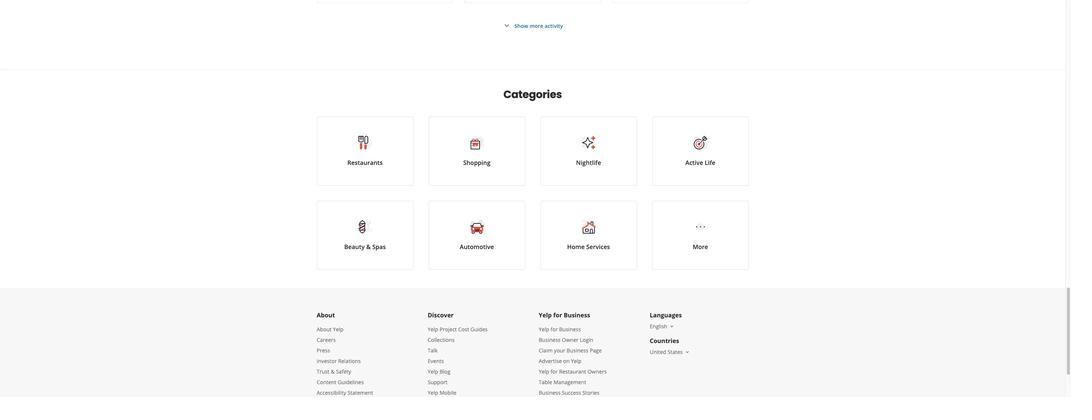 Task type: describe. For each thing, give the bounding box(es) containing it.
yelp up table
[[539, 368, 550, 376]]

about yelp link
[[317, 326, 344, 333]]

16 chevron down v2 image for languages
[[669, 324, 675, 330]]

show
[[515, 22, 529, 29]]

yelp for business business owner login claim your business page advertise on yelp yelp for restaurant owners table management business success stories
[[539, 326, 607, 397]]

owner
[[562, 337, 579, 344]]

business down table
[[539, 390, 561, 397]]

about for about
[[317, 311, 335, 320]]

languages
[[650, 311, 682, 320]]

business success stories link
[[539, 390, 600, 397]]

more link
[[652, 201, 749, 270]]

more
[[693, 243, 709, 251]]

collections
[[428, 337, 455, 344]]

yelp down support on the left
[[428, 390, 439, 397]]

mobile
[[440, 390, 457, 397]]

& inside about yelp careers press investor relations trust & safety content guidelines accessibility statement
[[331, 368, 335, 376]]

advertise on yelp link
[[539, 358, 582, 365]]

spas
[[373, 243, 386, 251]]

shopping
[[463, 159, 491, 167]]

trust & safety link
[[317, 368, 351, 376]]

advertise
[[539, 358, 562, 365]]

events link
[[428, 358, 444, 365]]

active
[[686, 159, 704, 167]]

category navigation section navigation
[[309, 70, 757, 288]]

beauty & spas
[[344, 243, 386, 251]]

accessibility
[[317, 390, 346, 397]]

about yelp careers press investor relations trust & safety content guidelines accessibility statement
[[317, 326, 373, 397]]

success
[[562, 390, 582, 397]]

united states button
[[650, 349, 691, 356]]

business up owner
[[560, 326, 581, 333]]

united
[[650, 349, 667, 356]]

discover
[[428, 311, 454, 320]]

page
[[590, 347, 602, 354]]

content
[[317, 379, 337, 386]]

categories
[[504, 87, 562, 102]]

16 chevron down v2 image for countries
[[685, 350, 691, 356]]

yelp right on
[[571, 358, 582, 365]]

business owner login link
[[539, 337, 594, 344]]

safety
[[336, 368, 351, 376]]

blog
[[440, 368, 451, 376]]

yelp up collections
[[428, 326, 439, 333]]

investor relations link
[[317, 358, 361, 365]]

show more activity button
[[503, 21, 563, 30]]

press
[[317, 347, 330, 354]]

business down owner
[[567, 347, 589, 354]]

yelp project cost guides collections talk events yelp blog support yelp mobile
[[428, 326, 488, 397]]

home services
[[568, 243, 610, 251]]

careers
[[317, 337, 336, 344]]

active life
[[686, 159, 716, 167]]

english
[[650, 323, 668, 330]]

trust
[[317, 368, 330, 376]]

table
[[539, 379, 553, 386]]

statement
[[348, 390, 373, 397]]

shopping link
[[429, 117, 526, 186]]

for for yelp for business business owner login claim your business page advertise on yelp yelp for restaurant owners table management business success stories
[[551, 326, 558, 333]]

management
[[554, 379, 587, 386]]

business up yelp for business link
[[564, 311, 591, 320]]

table management link
[[539, 379, 587, 386]]

cost
[[458, 326, 469, 333]]



Task type: vqa. For each thing, say whether or not it's contained in the screenshot.
Automotive
yes



Task type: locate. For each thing, give the bounding box(es) containing it.
about
[[317, 311, 335, 320], [317, 326, 332, 333]]

claim
[[539, 347, 553, 354]]

yelp blog link
[[428, 368, 451, 376]]

home
[[568, 243, 585, 251]]

press link
[[317, 347, 330, 354]]

0 horizontal spatial &
[[331, 368, 335, 376]]

show more activity
[[515, 22, 563, 29]]

countries
[[650, 337, 680, 345]]

1 horizontal spatial 16 chevron down v2 image
[[685, 350, 691, 356]]

0 vertical spatial &
[[366, 243, 371, 251]]

24 chevron down v2 image
[[503, 21, 512, 30]]

nightlife
[[576, 159, 602, 167]]

owners
[[588, 368, 607, 376]]

guidelines
[[338, 379, 364, 386]]

collections link
[[428, 337, 455, 344]]

about up about yelp link
[[317, 311, 335, 320]]

project
[[440, 326, 457, 333]]

activity
[[545, 22, 563, 29]]

yelp for business link
[[539, 326, 581, 333]]

login
[[580, 337, 594, 344]]

for for yelp for business
[[554, 311, 563, 320]]

careers link
[[317, 337, 336, 344]]

beauty
[[344, 243, 365, 251]]

yelp for business
[[539, 311, 591, 320]]

16 chevron down v2 image right states
[[685, 350, 691, 356]]

yelp up claim
[[539, 326, 550, 333]]

1 about from the top
[[317, 311, 335, 320]]

accessibility statement link
[[317, 390, 373, 397]]

for up yelp for business link
[[554, 311, 563, 320]]

english button
[[650, 323, 675, 330]]

16 chevron down v2 image
[[669, 324, 675, 330], [685, 350, 691, 356]]

1 vertical spatial 16 chevron down v2 image
[[685, 350, 691, 356]]

yelp project cost guides link
[[428, 326, 488, 333]]

services
[[587, 243, 610, 251]]

restaurants
[[348, 159, 383, 167]]

yelp inside about yelp careers press investor relations trust & safety content guidelines accessibility statement
[[333, 326, 344, 333]]

events
[[428, 358, 444, 365]]

for
[[554, 311, 563, 320], [551, 326, 558, 333], [551, 368, 558, 376]]

nightlife link
[[541, 117, 637, 186]]

for down advertise
[[551, 368, 558, 376]]

16 chevron down v2 image inside english dropdown button
[[669, 324, 675, 330]]

yelp mobile link
[[428, 390, 457, 397]]

support link
[[428, 379, 448, 386]]

investor
[[317, 358, 337, 365]]

1 vertical spatial for
[[551, 326, 558, 333]]

restaurants link
[[317, 117, 414, 186]]

yelp down events link
[[428, 368, 439, 376]]

states
[[668, 349, 683, 356]]

explore recent activity section section
[[311, 0, 755, 70]]

0 vertical spatial about
[[317, 311, 335, 320]]

yelp
[[539, 311, 552, 320], [333, 326, 344, 333], [428, 326, 439, 333], [539, 326, 550, 333], [571, 358, 582, 365], [428, 368, 439, 376], [539, 368, 550, 376], [428, 390, 439, 397]]

more
[[530, 22, 544, 29]]

0 horizontal spatial 16 chevron down v2 image
[[669, 324, 675, 330]]

& left spas
[[366, 243, 371, 251]]

0 vertical spatial 16 chevron down v2 image
[[669, 324, 675, 330]]

home services link
[[541, 201, 637, 270]]

content guidelines link
[[317, 379, 364, 386]]

claim your business page link
[[539, 347, 602, 354]]

about up careers
[[317, 326, 332, 333]]

1 vertical spatial about
[[317, 326, 332, 333]]

yelp up careers
[[333, 326, 344, 333]]

1 horizontal spatial &
[[366, 243, 371, 251]]

beauty & spas link
[[317, 201, 414, 270]]

2 vertical spatial for
[[551, 368, 558, 376]]

1 vertical spatial &
[[331, 368, 335, 376]]

restaurant
[[560, 368, 587, 376]]

automotive
[[460, 243, 494, 251]]

16 chevron down v2 image inside united states dropdown button
[[685, 350, 691, 356]]

automotive link
[[429, 201, 526, 270]]

stories
[[583, 390, 600, 397]]

active life link
[[652, 117, 749, 186]]

2 about from the top
[[317, 326, 332, 333]]

support
[[428, 379, 448, 386]]

business up claim
[[539, 337, 561, 344]]

for up business owner login link
[[551, 326, 558, 333]]

your
[[554, 347, 566, 354]]

united states
[[650, 349, 683, 356]]

relations
[[338, 358, 361, 365]]

about inside about yelp careers press investor relations trust & safety content guidelines accessibility statement
[[317, 326, 332, 333]]

yelp up yelp for business link
[[539, 311, 552, 320]]

& right trust at the bottom of page
[[331, 368, 335, 376]]

&
[[366, 243, 371, 251], [331, 368, 335, 376]]

on
[[564, 358, 570, 365]]

0 vertical spatial for
[[554, 311, 563, 320]]

yelp for restaurant owners link
[[539, 368, 607, 376]]

life
[[705, 159, 716, 167]]

& inside category navigation section navigation
[[366, 243, 371, 251]]

guides
[[471, 326, 488, 333]]

16 chevron down v2 image down languages
[[669, 324, 675, 330]]

talk link
[[428, 347, 438, 354]]

about for about yelp careers press investor relations trust & safety content guidelines accessibility statement
[[317, 326, 332, 333]]

talk
[[428, 347, 438, 354]]

business
[[564, 311, 591, 320], [560, 326, 581, 333], [539, 337, 561, 344], [567, 347, 589, 354], [539, 390, 561, 397]]



